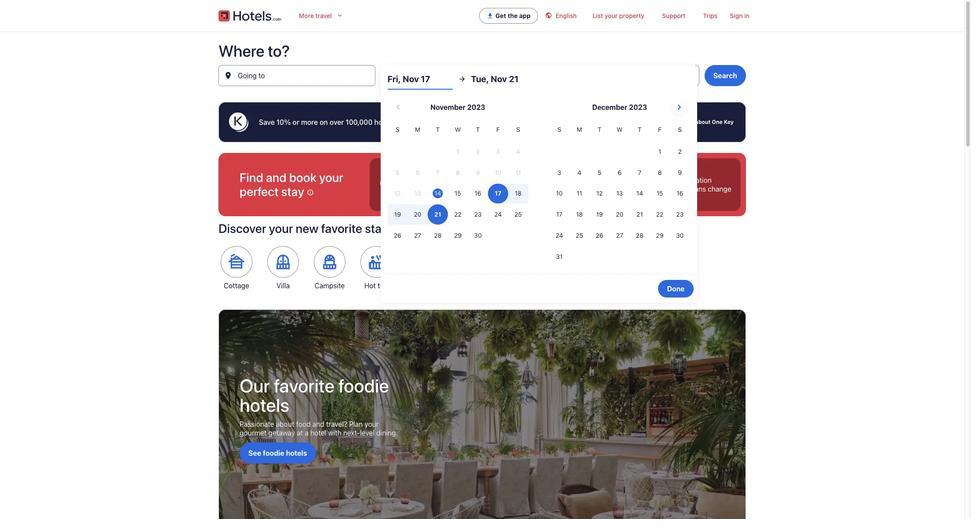 Task type: vqa. For each thing, say whether or not it's contained in the screenshot.


Task type: describe. For each thing, give the bounding box(es) containing it.
18 button
[[570, 205, 590, 225]]

hot tub button
[[358, 246, 395, 290]]

trips link
[[695, 7, 727, 25]]

0 horizontal spatial the
[[508, 12, 518, 19]]

support link
[[654, 7, 695, 25]]

see foodie hotels link
[[240, 443, 316, 464]]

12 button
[[590, 184, 610, 204]]

15 inside december 2023 element
[[657, 190, 663, 197]]

29 for 1st 29 button from the right
[[656, 232, 664, 239]]

f for november 2023
[[497, 126, 500, 133]]

plans
[[689, 185, 706, 193]]

fri, nov 17
[[388, 74, 430, 84]]

see foodie hotels
[[248, 450, 307, 457]]

tue, nov 21
[[471, 74, 519, 84]]

17 inside december 2023 element
[[556, 211, 563, 218]]

12
[[597, 190, 603, 197]]

19 button
[[590, 205, 610, 225]]

save for save 10% or more on over 100,000 hotels with member prices – savings get better as you climb through the tiers
[[259, 118, 275, 126]]

list your property
[[593, 12, 645, 19]]

19
[[596, 211, 603, 218]]

with inside our favorite foodie hotels passionate about food and travel? plan your gourmet getaway at a hotel with next-level dining.
[[328, 429, 342, 437]]

more travel
[[299, 12, 332, 19]]

21 inside december 2023 element
[[637, 211, 643, 218]]

campsite
[[315, 282, 345, 290]]

3 out of 3 element
[[621, 158, 741, 211]]

gourmet
[[240, 429, 267, 437]]

nov inside tue, nov 21 button
[[491, 74, 507, 84]]

search
[[714, 72, 738, 80]]

1 22 button from the left
[[448, 205, 468, 225]]

0 vertical spatial favorite
[[321, 221, 362, 236]]

100,000
[[346, 118, 373, 126]]

2023 for november 2023
[[467, 103, 485, 111]]

over
[[330, 118, 344, 126]]

trips
[[703, 12, 718, 19]]

2 22 button from the left
[[650, 205, 670, 225]]

17 inside "button"
[[415, 75, 422, 83]]

your inside our favorite foodie hotels passionate about food and travel? plan your gourmet getaway at a hotel with next-level dining.
[[365, 421, 379, 428]]

get
[[496, 12, 506, 19]]

28 inside december 2023 element
[[636, 232, 644, 239]]

stay inside find and book your perfect stay
[[281, 184, 304, 199]]

26 button inside november 2023 element
[[388, 226, 408, 246]]

travel for unlock
[[431, 176, 448, 184]]

tub
[[378, 282, 388, 290]]

hotels inside our favorite foodie hotels passionate about food and travel? plan your gourmet getaway at a hotel with next-level dining.
[[240, 394, 289, 416]]

property
[[620, 12, 645, 19]]

cancellation
[[674, 176, 712, 184]]

1 23 button from the left
[[468, 205, 488, 225]]

december
[[592, 103, 628, 111]]

dining.
[[377, 429, 398, 437]]

2 15 button from the left
[[650, 184, 670, 204]]

free
[[658, 176, 672, 184]]

2 28 button from the left
[[630, 226, 650, 246]]

1 horizontal spatial 21
[[509, 74, 519, 84]]

14 for 1st the 14 button from left
[[435, 190, 441, 197]]

25 inside december 2023 element
[[576, 232, 583, 239]]

search button
[[705, 65, 746, 86]]

the inside our favorite foodie hotels "main content"
[[600, 118, 610, 126]]

-
[[423, 75, 427, 83]]

save more with member prices
[[532, 176, 581, 193]]

1 horizontal spatial 25 button
[[570, 226, 590, 246]]

22 inside november 2023 element
[[454, 211, 462, 218]]

2 26 button from the left
[[590, 226, 610, 246]]

get
[[495, 118, 506, 126]]

next-
[[343, 429, 360, 437]]

and inside find and book your perfect stay
[[266, 170, 287, 185]]

travel?
[[326, 421, 347, 428]]

3 button
[[550, 163, 570, 183]]

7
[[638, 169, 642, 176]]

getaway
[[269, 429, 295, 437]]

tue,
[[471, 74, 489, 84]]

0 horizontal spatial 25 button
[[508, 205, 528, 225]]

10 button
[[550, 184, 570, 204]]

–
[[463, 118, 467, 126]]

7 button
[[630, 163, 650, 183]]

dine under a verdant mosaic of plant life in the city. image
[[219, 310, 746, 519]]

tiers
[[612, 118, 627, 126]]

23 inside november 2023 element
[[474, 211, 482, 218]]

climb
[[553, 118, 570, 126]]

as
[[530, 118, 537, 126]]

travel for more
[[316, 12, 332, 19]]

on
[[320, 118, 328, 126]]

perfect
[[240, 184, 279, 199]]

learn about one key link
[[678, 115, 736, 129]]

your inside find and book your perfect stay
[[319, 170, 343, 185]]

3 t from the left
[[598, 126, 602, 133]]

hot
[[364, 282, 376, 290]]

2
[[678, 148, 682, 155]]

1 vertical spatial 24 button
[[550, 226, 570, 246]]

prices inside save more with member prices
[[561, 185, 580, 193]]

fri,
[[388, 74, 401, 84]]

about inside our favorite foodie hotels passionate about food and travel? plan your gourmet getaway at a hotel with next-level dining.
[[276, 421, 294, 428]]

find and book your perfect stay
[[240, 170, 343, 199]]

1 30 button from the left
[[468, 226, 488, 246]]

fri, nov 17 button
[[388, 69, 453, 90]]

16 inside november 2023 element
[[475, 190, 481, 197]]

if
[[683, 185, 687, 193]]

4
[[578, 169, 582, 176]]

24 for left 24 button
[[495, 211, 502, 218]]

28 inside november 2023 element
[[434, 232, 442, 239]]

w for december
[[617, 126, 623, 133]]

villa
[[277, 282, 290, 290]]

english button
[[538, 7, 584, 25]]

30 for first 30 button from left
[[474, 232, 482, 239]]

xsmall image
[[307, 189, 314, 196]]

key inside unlock travel rewards with one key
[[437, 185, 449, 193]]

november
[[431, 103, 466, 111]]

and inside our favorite foodie hotels passionate about food and travel? plan your gourmet getaway at a hotel with next-level dining.
[[313, 421, 324, 428]]

1 button
[[650, 142, 670, 162]]

sign in
[[730, 12, 750, 19]]

10
[[556, 190, 563, 197]]

25 inside november 2023 element
[[515, 211, 522, 218]]

30 for second 30 button
[[676, 232, 684, 239]]

with inside unlock travel rewards with one key
[[407, 185, 420, 193]]

cottage button
[[219, 246, 255, 290]]

more travel button
[[292, 7, 350, 25]]

change
[[708, 185, 732, 193]]

december 2023 element
[[550, 125, 690, 268]]

our
[[240, 375, 270, 397]]

2023 for december 2023
[[629, 103, 647, 111]]

passionate
[[240, 421, 274, 428]]

directional image
[[458, 75, 466, 83]]

with down previous month "image"
[[396, 118, 410, 126]]

cottage
[[224, 282, 249, 290]]

november 2023
[[431, 103, 485, 111]]

13
[[617, 190, 623, 197]]

discover your new favorite stay
[[219, 221, 388, 236]]

more inside save more with member prices
[[550, 176, 566, 184]]

24 for the bottom 24 button
[[556, 232, 563, 239]]

villa button
[[265, 246, 301, 290]]

done button
[[659, 280, 694, 298]]

4 button
[[570, 163, 590, 183]]

november 2023 element
[[388, 125, 528, 247]]

get the app link
[[479, 8, 538, 24]]

20 button
[[610, 205, 630, 225]]

2 30 button from the left
[[670, 226, 690, 246]]

1 s from the left
[[396, 126, 400, 133]]

29 for 1st 29 button from the left
[[454, 232, 462, 239]]

4 s from the left
[[678, 126, 682, 133]]

a
[[305, 429, 309, 437]]

one inside learn about one key link
[[712, 119, 723, 125]]

level
[[360, 429, 375, 437]]

14 for 2nd the 14 button
[[637, 190, 643, 197]]

9 button
[[670, 163, 690, 183]]

plan
[[349, 421, 363, 428]]

where to?
[[219, 41, 290, 60]]

nov 17 - nov 21 button
[[381, 65, 538, 86]]



Task type: locate. For each thing, give the bounding box(es) containing it.
0 horizontal spatial member
[[412, 118, 439, 126]]

15 down rewards
[[455, 190, 461, 197]]

1 horizontal spatial 27 button
[[610, 226, 630, 246]]

1 horizontal spatial 14 button
[[630, 184, 650, 204]]

0 horizontal spatial 22 button
[[448, 205, 468, 225]]

15 button right today element at the left top
[[448, 184, 468, 204]]

15 inside november 2023 element
[[455, 190, 461, 197]]

8 button
[[650, 163, 670, 183]]

member down 3 button
[[532, 185, 559, 193]]

w inside december 2023 element
[[617, 126, 623, 133]]

save left 3 button
[[532, 176, 548, 184]]

0 vertical spatial prices
[[441, 118, 461, 126]]

f inside december 2023 element
[[658, 126, 662, 133]]

1 horizontal spatial 14
[[637, 190, 643, 197]]

hotels logo image
[[219, 9, 282, 23]]

1 horizontal spatial the
[[600, 118, 610, 126]]

0 horizontal spatial 25
[[515, 211, 522, 218]]

1 horizontal spatial 29
[[656, 232, 664, 239]]

14 inside december 2023 element
[[637, 190, 643, 197]]

1 29 from the left
[[454, 232, 462, 239]]

0 horizontal spatial one
[[422, 185, 435, 193]]

2 f from the left
[[658, 126, 662, 133]]

sign in button
[[727, 7, 753, 25]]

1 horizontal spatial travel
[[431, 176, 448, 184]]

1
[[659, 148, 662, 155]]

1 16 from the left
[[475, 190, 481, 197]]

get the app
[[496, 12, 531, 19]]

application inside our favorite foodie hotels "main content"
[[388, 97, 690, 268]]

more right or
[[301, 118, 318, 126]]

21 button
[[630, 205, 650, 225]]

25 left 17 button
[[515, 211, 522, 218]]

1 2023 from the left
[[467, 103, 485, 111]]

1 vertical spatial about
[[276, 421, 294, 428]]

1 out of 3 element
[[370, 158, 490, 211]]

22 right 21 button
[[656, 211, 664, 218]]

21 left the directional image
[[443, 75, 450, 83]]

0 horizontal spatial 27
[[414, 232, 421, 239]]

0 horizontal spatial 16
[[475, 190, 481, 197]]

better
[[508, 118, 528, 126]]

w inside november 2023 element
[[455, 126, 461, 133]]

hotels down previous month "image"
[[374, 118, 395, 126]]

f for december 2023
[[658, 126, 662, 133]]

23 down the if
[[677, 211, 684, 218]]

0 vertical spatial key
[[724, 119, 734, 125]]

1 horizontal spatial 26 button
[[590, 226, 610, 246]]

11 button
[[570, 184, 590, 204]]

travel up today element at the left top
[[431, 176, 448, 184]]

1 horizontal spatial 24 button
[[550, 226, 570, 246]]

member inside save more with member prices
[[532, 185, 559, 193]]

1 horizontal spatial one
[[712, 119, 723, 125]]

17 button
[[550, 205, 570, 225]]

28 down today element at the left top
[[434, 232, 442, 239]]

0 vertical spatial one
[[712, 119, 723, 125]]

15 button down 8 button
[[650, 184, 670, 204]]

29 button
[[448, 226, 468, 246], [650, 226, 670, 246]]

f inside november 2023 element
[[497, 126, 500, 133]]

0 horizontal spatial 16 button
[[468, 184, 488, 204]]

1 14 from the left
[[435, 190, 441, 197]]

2 23 button from the left
[[670, 205, 690, 225]]

0 horizontal spatial stay
[[281, 184, 304, 199]]

0 horizontal spatial 28
[[434, 232, 442, 239]]

your up level
[[365, 421, 379, 428]]

1 27 from the left
[[414, 232, 421, 239]]

15 button inside november 2023 element
[[448, 184, 468, 204]]

25 button
[[508, 205, 528, 225], [570, 226, 590, 246]]

0 horizontal spatial 30
[[474, 232, 482, 239]]

30 inside november 2023 element
[[474, 232, 482, 239]]

26 button down the 19 button
[[590, 226, 610, 246]]

1 horizontal spatial f
[[658, 126, 662, 133]]

1 w from the left
[[455, 126, 461, 133]]

our favorite foodie hotels main content
[[0, 32, 965, 519]]

25
[[515, 211, 522, 218], [576, 232, 583, 239]]

today element
[[433, 189, 443, 199]]

15 button
[[448, 184, 468, 204], [650, 184, 670, 204]]

29 inside december 2023 element
[[656, 232, 664, 239]]

small image
[[545, 12, 552, 19]]

1 f from the left
[[497, 126, 500, 133]]

1 16 button from the left
[[468, 184, 488, 204]]

27 button inside november 2023 element
[[408, 226, 428, 246]]

15 down the free
[[657, 190, 663, 197]]

or
[[293, 118, 299, 126]]

0 vertical spatial foodie
[[339, 375, 389, 397]]

0 horizontal spatial 14 button
[[428, 184, 448, 204]]

2 button
[[670, 142, 690, 162]]

s left as
[[516, 126, 520, 133]]

unlock
[[407, 176, 429, 184]]

1 horizontal spatial foodie
[[339, 375, 389, 397]]

0 horizontal spatial 26
[[394, 232, 402, 239]]

your left new
[[269, 221, 293, 236]]

1 28 button from the left
[[428, 226, 448, 246]]

hotels up passionate
[[240, 394, 289, 416]]

23 button
[[468, 205, 488, 225], [670, 205, 690, 225]]

application
[[388, 97, 690, 268]]

1 vertical spatial and
[[313, 421, 324, 428]]

0 horizontal spatial and
[[266, 170, 287, 185]]

26 inside december 2023 element
[[596, 232, 604, 239]]

21 right the tue,
[[509, 74, 519, 84]]

2 w from the left
[[617, 126, 623, 133]]

0 vertical spatial 25 button
[[508, 205, 528, 225]]

1 26 button from the left
[[388, 226, 408, 246]]

your right list
[[605, 12, 618, 19]]

key
[[724, 119, 734, 125], [437, 185, 449, 193]]

1 14 button from the left
[[428, 184, 448, 204]]

0 horizontal spatial about
[[276, 421, 294, 428]]

save left 10%
[[259, 118, 275, 126]]

our favorite foodie hotels passionate about food and travel? plan your gourmet getaway at a hotel with next-level dining.
[[240, 375, 398, 437]]

t left tiers
[[598, 126, 602, 133]]

1 23 from the left
[[474, 211, 482, 218]]

17
[[421, 74, 430, 84], [415, 75, 422, 83], [556, 211, 563, 218]]

2 horizontal spatial 21
[[637, 211, 643, 218]]

17 left "-"
[[415, 75, 422, 83]]

application containing november 2023
[[388, 97, 690, 268]]

w for november
[[455, 126, 461, 133]]

unlock travel rewards with one key
[[407, 176, 476, 193]]

about up getaway
[[276, 421, 294, 428]]

15
[[455, 190, 461, 197], [657, 190, 663, 197]]

20
[[616, 211, 624, 218]]

stay up hot tub button
[[365, 221, 388, 236]]

2023 up savings
[[467, 103, 485, 111]]

learn about one key
[[679, 119, 734, 125]]

one down unlock
[[422, 185, 435, 193]]

4 t from the left
[[638, 126, 642, 133]]

favorite right new
[[321, 221, 362, 236]]

1 vertical spatial more
[[550, 176, 566, 184]]

about
[[696, 119, 711, 125], [276, 421, 294, 428]]

23 down rewards
[[474, 211, 482, 218]]

1 horizontal spatial 25
[[576, 232, 583, 239]]

0 horizontal spatial 29 button
[[448, 226, 468, 246]]

2 m from the left
[[577, 126, 582, 133]]

1 28 from the left
[[434, 232, 442, 239]]

more down 3
[[550, 176, 566, 184]]

1 vertical spatial one
[[422, 185, 435, 193]]

2 s from the left
[[516, 126, 520, 133]]

0 horizontal spatial 27 button
[[408, 226, 428, 246]]

december 2023
[[592, 103, 647, 111]]

0 horizontal spatial 29
[[454, 232, 462, 239]]

0 vertical spatial travel
[[316, 12, 332, 19]]

25 button down 18 button
[[570, 226, 590, 246]]

learn
[[679, 119, 694, 125]]

16
[[475, 190, 481, 197], [677, 190, 684, 197]]

1 horizontal spatial more
[[550, 176, 566, 184]]

save
[[259, 118, 275, 126], [532, 176, 548, 184]]

2 2023 from the left
[[629, 103, 647, 111]]

travel inside more travel dropdown button
[[316, 12, 332, 19]]

28 down 21 button
[[636, 232, 644, 239]]

2 22 from the left
[[656, 211, 664, 218]]

21 right '20' button
[[637, 211, 643, 218]]

24
[[495, 211, 502, 218], [556, 232, 563, 239]]

1 horizontal spatial w
[[617, 126, 623, 133]]

1 horizontal spatial 22
[[656, 211, 664, 218]]

and
[[266, 170, 287, 185], [313, 421, 324, 428]]

0 horizontal spatial 24
[[495, 211, 502, 218]]

2023 right "december"
[[629, 103, 647, 111]]

23 button down the if
[[670, 205, 690, 225]]

about right learn
[[696, 119, 711, 125]]

hotel
[[311, 429, 326, 437]]

1 horizontal spatial 26
[[596, 232, 604, 239]]

0 horizontal spatial prices
[[441, 118, 461, 126]]

2 28 from the left
[[636, 232, 644, 239]]

list your property link
[[584, 7, 654, 25]]

14
[[435, 190, 441, 197], [637, 190, 643, 197]]

23 button down rewards
[[468, 205, 488, 225]]

3 s from the left
[[558, 126, 562, 133]]

17 right fri,
[[421, 74, 430, 84]]

1 15 from the left
[[455, 190, 461, 197]]

m for november 2023
[[415, 126, 421, 133]]

s down previous month "image"
[[396, 126, 400, 133]]

2 29 from the left
[[656, 232, 664, 239]]

support
[[662, 12, 686, 19]]

1 27 button from the left
[[408, 226, 428, 246]]

options
[[658, 185, 682, 193]]

0 vertical spatial stay
[[281, 184, 304, 199]]

0 horizontal spatial more
[[301, 118, 318, 126]]

1 t from the left
[[436, 126, 440, 133]]

14 inside today element
[[435, 190, 441, 197]]

2 27 button from the left
[[610, 226, 630, 246]]

28 button down 21 button
[[630, 226, 650, 246]]

3
[[558, 169, 562, 176]]

1 horizontal spatial m
[[577, 126, 582, 133]]

26 button up hot tub button
[[388, 226, 408, 246]]

1 horizontal spatial key
[[724, 119, 734, 125]]

0 horizontal spatial foodie
[[263, 450, 284, 457]]

0 vertical spatial 24 button
[[488, 205, 508, 225]]

previous month image
[[393, 102, 404, 113]]

download the app button image
[[487, 12, 494, 19]]

5 button
[[590, 163, 610, 183]]

1 15 button from the left
[[448, 184, 468, 204]]

t right –
[[476, 126, 480, 133]]

1 horizontal spatial 16 button
[[670, 184, 690, 204]]

save inside save more with member prices
[[532, 176, 548, 184]]

1 vertical spatial 24
[[556, 232, 563, 239]]

m for december 2023
[[577, 126, 582, 133]]

0 horizontal spatial 2023
[[467, 103, 485, 111]]

nov 17 - nov 21
[[400, 75, 450, 83]]

0 horizontal spatial 23
[[474, 211, 482, 218]]

t right tiers
[[638, 126, 642, 133]]

w down december 2023 on the right top of the page
[[617, 126, 623, 133]]

16 inside december 2023 element
[[677, 190, 684, 197]]

22 button
[[448, 205, 468, 225], [650, 205, 670, 225]]

23 inside december 2023 element
[[677, 211, 684, 218]]

0 horizontal spatial w
[[455, 126, 461, 133]]

2 23 from the left
[[677, 211, 684, 218]]

0 vertical spatial and
[[266, 170, 287, 185]]

tue, nov 21 button
[[471, 69, 536, 90]]

27 inside december 2023 element
[[616, 232, 623, 239]]

0 horizontal spatial 15
[[455, 190, 461, 197]]

1 m from the left
[[415, 126, 421, 133]]

0 horizontal spatial 24 button
[[488, 205, 508, 225]]

5
[[598, 169, 602, 176]]

s down learn
[[678, 126, 682, 133]]

23
[[474, 211, 482, 218], [677, 211, 684, 218]]

travel right more
[[316, 12, 332, 19]]

0 horizontal spatial 28 button
[[428, 226, 448, 246]]

1 horizontal spatial prices
[[561, 185, 580, 193]]

nov inside fri, nov 17 button
[[403, 74, 419, 84]]

0 horizontal spatial 21
[[443, 75, 450, 83]]

favorite inside our favorite foodie hotels passionate about food and travel? plan your gourmet getaway at a hotel with next-level dining.
[[274, 375, 335, 397]]

1 vertical spatial stay
[[365, 221, 388, 236]]

1 horizontal spatial 28
[[636, 232, 644, 239]]

0 vertical spatial 25
[[515, 211, 522, 218]]

1 horizontal spatial 30 button
[[670, 226, 690, 246]]

2 15 from the left
[[657, 190, 663, 197]]

with inside save more with member prices
[[568, 176, 581, 184]]

1 horizontal spatial member
[[532, 185, 559, 193]]

more
[[299, 12, 314, 19]]

24 inside december 2023 element
[[556, 232, 563, 239]]

0 vertical spatial save
[[259, 118, 275, 126]]

1 horizontal spatial 30
[[676, 232, 684, 239]]

1 29 button from the left
[[448, 226, 468, 246]]

2 14 from the left
[[637, 190, 643, 197]]

18
[[576, 211, 583, 218]]

2 vertical spatial hotels
[[286, 450, 307, 457]]

6
[[618, 169, 622, 176]]

foodie right 'see' on the bottom of page
[[263, 450, 284, 457]]

t down november at the top left
[[436, 126, 440, 133]]

0 horizontal spatial m
[[415, 126, 421, 133]]

2 29 button from the left
[[650, 226, 670, 246]]

favorite up food
[[274, 375, 335, 397]]

0 vertical spatial hotels
[[374, 118, 395, 126]]

2 26 from the left
[[596, 232, 604, 239]]

1 horizontal spatial save
[[532, 176, 548, 184]]

25 down 18 button
[[576, 232, 583, 239]]

22 button down unlock travel rewards with one key
[[448, 205, 468, 225]]

one
[[712, 119, 723, 125], [422, 185, 435, 193]]

26
[[394, 232, 402, 239], [596, 232, 604, 239]]

find
[[240, 170, 263, 185]]

30 inside december 2023 element
[[676, 232, 684, 239]]

with down unlock
[[407, 185, 420, 193]]

one inside unlock travel rewards with one key
[[422, 185, 435, 193]]

11
[[577, 190, 583, 197]]

27
[[414, 232, 421, 239], [616, 232, 623, 239]]

26 inside november 2023 element
[[394, 232, 402, 239]]

hotels down at
[[286, 450, 307, 457]]

the right get
[[508, 12, 518, 19]]

22 inside december 2023 element
[[656, 211, 664, 218]]

see
[[248, 450, 261, 457]]

21 inside "button"
[[443, 75, 450, 83]]

f up the 1
[[658, 126, 662, 133]]

at
[[297, 429, 303, 437]]

27 inside november 2023 element
[[414, 232, 421, 239]]

1 horizontal spatial stay
[[365, 221, 388, 236]]

travel inside unlock travel rewards with one key
[[431, 176, 448, 184]]

1 horizontal spatial 27
[[616, 232, 623, 239]]

28 button down today element at the left top
[[428, 226, 448, 246]]

save for save more with member prices
[[532, 176, 548, 184]]

the left tiers
[[600, 118, 610, 126]]

savings
[[469, 118, 494, 126]]

with down 4
[[568, 176, 581, 184]]

22 down unlock travel rewards with one key
[[454, 211, 462, 218]]

s right you
[[558, 126, 562, 133]]

hot tub
[[364, 282, 388, 290]]

1 horizontal spatial and
[[313, 421, 324, 428]]

0 horizontal spatial 22
[[454, 211, 462, 218]]

stay
[[281, 184, 304, 199], [365, 221, 388, 236]]

m
[[415, 126, 421, 133], [577, 126, 582, 133]]

0 horizontal spatial 26 button
[[388, 226, 408, 246]]

1 vertical spatial foodie
[[263, 450, 284, 457]]

29
[[454, 232, 462, 239], [656, 232, 664, 239]]

1 vertical spatial 25
[[576, 232, 583, 239]]

2 27 from the left
[[616, 232, 623, 239]]

1 22 from the left
[[454, 211, 462, 218]]

with down travel?
[[328, 429, 342, 437]]

25 button left 17 button
[[508, 205, 528, 225]]

0 vertical spatial more
[[301, 118, 318, 126]]

prices
[[441, 118, 461, 126], [561, 185, 580, 193]]

free cancellation options if plans change
[[658, 176, 732, 193]]

24 inside november 2023 element
[[495, 211, 502, 218]]

f right savings
[[497, 126, 500, 133]]

9
[[678, 169, 682, 176]]

2 30 from the left
[[676, 232, 684, 239]]

2 14 button from the left
[[630, 184, 650, 204]]

1 horizontal spatial 16
[[677, 190, 684, 197]]

1 vertical spatial 25 button
[[570, 226, 590, 246]]

1 30 from the left
[[474, 232, 482, 239]]

2 out of 3 element
[[495, 158, 616, 211]]

1 vertical spatial save
[[532, 176, 548, 184]]

0 horizontal spatial save
[[259, 118, 275, 126]]

17 left 18
[[556, 211, 563, 218]]

1 horizontal spatial about
[[696, 119, 711, 125]]

2 t from the left
[[476, 126, 480, 133]]

your right book
[[319, 170, 343, 185]]

book
[[289, 170, 317, 185]]

next month image
[[674, 102, 685, 113]]

1 horizontal spatial 28 button
[[630, 226, 650, 246]]

16 button
[[468, 184, 488, 204], [670, 184, 690, 204]]

1 vertical spatial key
[[437, 185, 449, 193]]

and up hotel
[[313, 421, 324, 428]]

w left –
[[455, 126, 461, 133]]

26 down the 19 button
[[596, 232, 604, 239]]

one right learn
[[712, 119, 723, 125]]

6 button
[[610, 163, 630, 183]]

food
[[296, 421, 311, 428]]

w
[[455, 126, 461, 133], [617, 126, 623, 133]]

1 vertical spatial hotels
[[240, 394, 289, 416]]

22 button down options
[[650, 205, 670, 225]]

29 inside november 2023 element
[[454, 232, 462, 239]]

0 vertical spatial 24
[[495, 211, 502, 218]]

and right find
[[266, 170, 287, 185]]

1 horizontal spatial 15 button
[[650, 184, 670, 204]]

1 horizontal spatial 15
[[657, 190, 663, 197]]

2 16 from the left
[[677, 190, 684, 197]]

26 up hot tub button
[[394, 232, 402, 239]]

foodie inside our favorite foodie hotels passionate about food and travel? plan your gourmet getaway at a hotel with next-level dining.
[[339, 375, 389, 397]]

1 26 from the left
[[394, 232, 402, 239]]

stay left the xsmall icon
[[281, 184, 304, 199]]

0 horizontal spatial travel
[[316, 12, 332, 19]]

where
[[219, 41, 265, 60]]

foodie up plan
[[339, 375, 389, 397]]

1 vertical spatial favorite
[[274, 375, 335, 397]]

16 left plans
[[677, 190, 684, 197]]

26 button
[[388, 226, 408, 246], [590, 226, 610, 246]]

16 down rewards
[[475, 190, 481, 197]]

2 16 button from the left
[[670, 184, 690, 204]]

1 horizontal spatial 22 button
[[650, 205, 670, 225]]

member down november at the top left
[[412, 118, 439, 126]]



